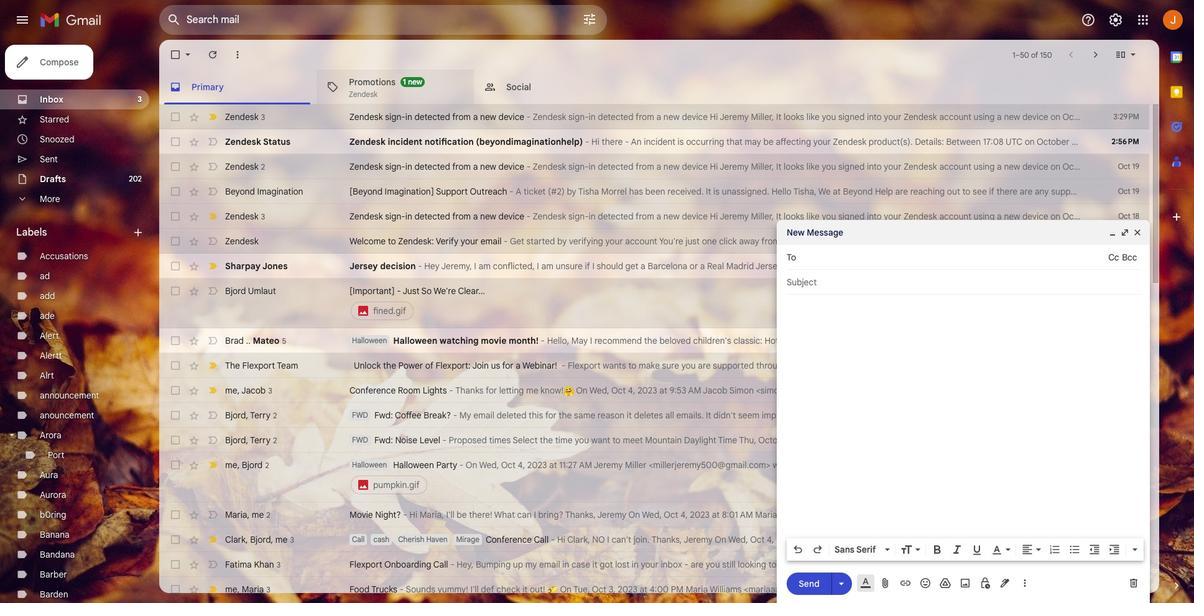Task type: vqa. For each thing, say whether or not it's contained in the screenshot.
- Sounds yummy! I'll def check it out!
yes



Task type: locate. For each thing, give the bounding box(es) containing it.
19 right initiates
[[1133, 187, 1140, 196]]

2 18 from the top
[[1133, 237, 1140, 246]]

and up insert emoji ‪(⌘⇧2)‬ icon
[[912, 560, 927, 571]]

signed for 19,
[[839, 161, 865, 172]]

2 vertical spatial is
[[1023, 236, 1029, 247]]

3 inside me , maria 3
[[267, 585, 271, 595]]

2023 down on wed, oct 4, 2023 at 9:53 am jacob simon <simonjacob477@gmail.com> wrote: yes, i did. on wed, aug 2, 2023 at 8:30 pm jeremy miller <millerjeremy500@ at the bottom of page
[[867, 410, 887, 421]]

cell containing halloween party
[[350, 459, 1195, 497]]

jeremy down that
[[720, 161, 749, 172]]

underline ‪(⌘u)‬ image
[[972, 545, 984, 557]]

it right "reason"
[[627, 410, 632, 421]]

off
[[1146, 435, 1157, 446]]

2 19 from the top
[[1133, 187, 1140, 196]]

new inside "tab"
[[408, 77, 423, 86]]

1 bjord , terry 2 from the top
[[225, 410, 277, 421]]

2:56 pm
[[1112, 137, 1140, 146]]

1 horizontal spatial is
[[714, 186, 720, 197]]

webinar!
[[523, 360, 558, 372]]

0 horizontal spatial if
[[585, 261, 591, 272]]

clark , bjord , me 3
[[225, 534, 294, 546]]

sent link
[[40, 154, 58, 165]]

tab list containing promotions
[[159, 70, 1160, 105]]

2 bjord , terry 2 from the top
[[225, 435, 277, 446]]

<sicritbjordd@gmail.com> up supply
[[896, 535, 998, 546]]

conflicted,
[[493, 261, 535, 272]]

1 horizontal spatial hey
[[893, 584, 909, 596]]

your
[[950, 236, 968, 247]]

we inside cell
[[851, 460, 863, 471]]

costume
[[1138, 460, 1172, 471]]

1 vertical spatial miller
[[625, 460, 647, 471]]

row containing beyond imagination
[[159, 179, 1195, 204]]

just left so
[[403, 286, 420, 297]]

conference for conference call - hi clark, no i can't join. thanks, jeremy on wed, oct 4, 2023 at 7:56 am bjord umlaut <sicritbjordd@gmail.com> wrote: no grand idea was ever born in a conferenc
[[486, 535, 532, 546]]

1 vertical spatial pm
[[671, 584, 684, 596]]

new message dialog
[[777, 220, 1151, 604]]

1 horizontal spatial there
[[997, 186, 1018, 197]]

at up close 'icon'
[[1133, 211, 1141, 222]]

1 utc from the left
[[1006, 136, 1023, 148]]

2 incident from the left
[[644, 136, 676, 148]]

1 vertical spatial we
[[851, 460, 863, 471]]

1 horizontal spatial jacob
[[703, 385, 728, 396]]

same
[[574, 410, 596, 421]]

8 row from the top
[[159, 279, 1150, 329]]

oct 4 down more formatting options icon
[[1122, 560, 1140, 569]]

in up imagination]
[[406, 161, 413, 172]]

october up halloween halloween party - on wed, oct 4, 2023 at 11:27 am jeremy miller <millerjeremy500@gmail.com> wrote: hi everyone, we will be having an office halloween party on 10/31. please submit your costume ideas at bottom
[[759, 435, 792, 446]]

7 row from the top
[[159, 254, 1150, 279]]

power
[[399, 360, 423, 372]]

minimize image
[[1108, 228, 1118, 238]]

like for zendesk sign-in detected from a new device hi jeremy miller, it looks like you signed into your zendesk account using a new device on october 20, 2023 at 15:29: locatio
[[807, 111, 820, 123]]

numbered list ‪(⌘⇧7)‬ image
[[1049, 544, 1062, 556]]

like for zendesk sign-in detected from a new device hi jeremy miller, it looks like you signed into your zendesk account using a new device on october 18, 2023 at 14:23: locatio
[[807, 211, 820, 222]]

2 beyond from the left
[[844, 186, 873, 197]]

1 verify from the left
[[436, 236, 459, 247]]

1 inside promotions, one new message, "tab"
[[403, 77, 406, 86]]

wrote:
[[1126, 335, 1151, 347], [875, 385, 900, 396], [1091, 410, 1115, 421], [773, 460, 798, 471], [936, 510, 961, 521], [1000, 535, 1025, 546], [866, 584, 891, 596]]

main content
[[159, 40, 1195, 604]]

born
[[1122, 535, 1141, 546]]

1 miller, from the top
[[752, 111, 774, 123]]

1 vertical spatial signed
[[839, 161, 865, 172]]

more send options image
[[836, 578, 848, 590]]

tab list inside main content
[[159, 70, 1160, 105]]

fwd inside 'fwd fwd: coffee break? - my email deleted this for the same reason it deletes all emails. it didn't seem important. on wed, oct 4, 2023 at 8:26 am bjord umlaut <sicritbjordd@gmail.com> wrote: seems to me we've'
[[352, 411, 368, 420]]

fwd: for fwd: noise level
[[375, 435, 393, 446]]

made
[[1122, 435, 1144, 446]]

jacob left simon
[[703, 385, 728, 396]]

sign-
[[385, 111, 406, 123], [569, 111, 589, 123], [385, 161, 406, 172], [569, 161, 589, 172], [385, 211, 406, 222], [569, 211, 589, 222]]

0 horizontal spatial there
[[602, 136, 623, 148]]

1 horizontal spatial incident
[[644, 136, 676, 148]]

–
[[820, 435, 826, 446]]

verify
[[436, 236, 459, 247], [871, 236, 894, 247]]

1 horizontal spatial everyone,
[[980, 510, 1019, 521]]

it for zendesk sign-in detected from a new device hi jeremy miller, it looks like you signed into your zendesk account using a new device on october 20, 2023 at 15:29: locatio
[[777, 111, 782, 123]]

jeremy, down supply
[[910, 584, 941, 596]]

0 horizontal spatial sharpay
[[225, 261, 261, 272]]

1 join from the left
[[473, 360, 489, 372]]

19
[[1133, 162, 1140, 171], [1133, 187, 1140, 196]]

incident right an
[[644, 136, 676, 148]]

1 vertical spatial using
[[974, 161, 995, 172]]

1 horizontal spatial looking
[[1095, 560, 1123, 571]]

any
[[1036, 186, 1050, 197]]

like for zendesk sign-in detected from a new device hi jeremy miller, it looks like you signed into your zendesk account using a new device on october 19, 2023 at 13:50: locatio
[[807, 161, 820, 172]]

announcement
[[40, 390, 99, 401]]

would
[[829, 261, 852, 272]]

0 horizontal spatial join
[[473, 360, 489, 372]]

1 signed from the top
[[839, 111, 865, 123]]

october left 18,
[[1063, 211, 1096, 222]]

me up clark , bjord , me 3 on the bottom left of page
[[252, 509, 264, 521]]

1 vertical spatial it
[[593, 560, 598, 571]]

williams
[[780, 510, 812, 521], [710, 584, 742, 596]]

2 terry from the top
[[250, 435, 271, 446]]

0 horizontal spatial incident
[[388, 136, 423, 148]]

18 up close 'icon'
[[1133, 212, 1140, 221]]

me , maria 3
[[225, 584, 271, 595]]

12 row from the top
[[159, 403, 1193, 428]]

the left same
[[559, 410, 572, 421]]

am
[[479, 261, 491, 272], [542, 261, 554, 272]]

1 horizontal spatial thanks,
[[652, 535, 683, 546]]

2 into from the top
[[868, 161, 882, 172]]

detected down the morrel
[[598, 211, 634, 222]]

1 vertical spatial is
[[714, 186, 720, 197]]

account
[[940, 111, 972, 123], [940, 161, 972, 172], [940, 211, 972, 222], [626, 236, 658, 247], [916, 236, 948, 247], [988, 236, 1020, 247]]

0 horizontal spatial call
[[352, 535, 365, 545]]

toolbar
[[1047, 111, 1146, 123]]

<mariaaawilliams@gmail.com> down 'improve'
[[745, 584, 864, 596]]

0 vertical spatial by
[[567, 186, 577, 197]]

between
[[947, 136, 982, 148]]

2 oct 18 from the top
[[1119, 237, 1140, 246]]

in down social "tab"
[[589, 111, 596, 123]]

None checkbox
[[169, 49, 182, 61], [169, 111, 182, 123], [169, 210, 182, 223], [169, 335, 182, 347], [169, 410, 182, 422], [169, 459, 182, 472], [169, 509, 182, 522], [169, 559, 182, 571], [169, 584, 182, 596], [169, 49, 182, 61], [169, 111, 182, 123], [169, 210, 182, 223], [169, 335, 182, 347], [169, 410, 182, 422], [169, 459, 182, 472], [169, 509, 182, 522], [169, 559, 182, 571], [169, 584, 182, 596]]

halloween up the unlock
[[352, 336, 387, 345]]

williams down still
[[710, 584, 742, 596]]

1 fwd: from the top
[[375, 410, 393, 421]]

19,
[[1098, 161, 1109, 172]]

0 vertical spatial looks
[[784, 111, 805, 123]]

3 signed from the top
[[839, 211, 865, 222]]

1 horizontal spatial utc
[[1145, 136, 1161, 148]]

pm
[[1055, 385, 1067, 396], [671, 584, 684, 596]]

jacob down the flexport team
[[241, 385, 266, 396]]

2 inside 'me , bjord 2'
[[265, 461, 269, 470]]

17 row from the top
[[159, 553, 1195, 578]]

oct 19 right initiates
[[1119, 187, 1140, 196]]

cc link
[[1109, 250, 1120, 265]]

wrote: inside cell
[[773, 460, 798, 471]]

1 18 from the top
[[1133, 212, 1140, 221]]

locatio down octo
[[1168, 161, 1195, 172]]

be up office
[[942, 435, 952, 446]]

bjord , terry 2 down the me , jacob 3
[[225, 410, 277, 421]]

2 using from the top
[[974, 161, 995, 172]]

0 vertical spatial everyone,
[[810, 460, 849, 471]]

at left 11:27
[[550, 460, 557, 471]]

0 horizontal spatial us
[[491, 360, 501, 372]]

row containing sharpay jones
[[159, 254, 1150, 279]]

<millerjeremy500@
[[1124, 385, 1195, 396]]

3 using from the top
[[974, 211, 995, 222]]

9 row from the top
[[159, 329, 1195, 354]]

i right "conflicted,"
[[537, 261, 540, 272]]

to right out
[[963, 186, 971, 197]]

there left an
[[602, 136, 623, 148]]

1 left '50'
[[1013, 50, 1016, 59]]

undo ‪(⌘z)‬ image
[[792, 544, 805, 556]]

sharpay up bjord umlaut
[[225, 261, 261, 272]]

umlaut down sharpay jones at the top left of the page
[[248, 286, 276, 297]]

ad link
[[40, 271, 50, 282]]

1 19 from the top
[[1133, 162, 1140, 171]]

italic ‪(⌘i)‬ image
[[952, 544, 964, 556]]

0 vertical spatial oct 19
[[1119, 162, 1140, 171]]

1 vertical spatial 1
[[403, 77, 406, 86]]

on up 9am
[[805, 410, 817, 421]]

break?
[[424, 410, 451, 421]]

an
[[921, 460, 931, 471]]

main menu image
[[15, 12, 30, 27]]

from down an
[[636, 161, 655, 172]]

bulleted list ‪(⌘⇧8)‬ image
[[1069, 544, 1082, 556]]

brad
[[225, 335, 244, 346]]

2 fwd: from the top
[[375, 435, 393, 446]]

13 row from the top
[[159, 428, 1195, 453]]

conferenc
[[1159, 535, 1195, 546]]

ever
[[1103, 535, 1120, 546]]

0 vertical spatial of
[[1032, 50, 1039, 59]]

pm right 4:00 at the bottom right
[[671, 584, 684, 596]]

None text field
[[802, 246, 1109, 269]]

1 vertical spatial there
[[997, 186, 1018, 197]]

1 vertical spatial oct 4
[[1122, 560, 1140, 569]]

3 into from the top
[[868, 211, 882, 222]]

3 row from the top
[[159, 154, 1195, 179]]

tab list right 6 on the right of page
[[1160, 40, 1195, 559]]

jeremy up 'click'
[[720, 211, 749, 222]]

by right the disaster on the bottom right of page
[[1058, 435, 1067, 446]]

0 horizontal spatial am
[[479, 261, 491, 272]]

beloved
[[660, 335, 691, 347]]

october for 19,
[[1063, 161, 1096, 172]]

1 into from the top
[[868, 111, 882, 123]]

search mail image
[[163, 9, 185, 31]]

party
[[437, 460, 458, 471]]

more formatting options image
[[1130, 544, 1142, 556]]

just
[[686, 236, 700, 247], [1140, 560, 1154, 571]]

1 looking from the left
[[738, 560, 767, 571]]

2 looks from the top
[[784, 161, 805, 172]]

1 vertical spatial bjord , terry 2
[[225, 435, 277, 446]]

Search mail text field
[[187, 14, 548, 26]]

yummy!
[[438, 584, 469, 596]]

4 for bjord
[[1136, 535, 1140, 545]]

at left 9:53
[[660, 385, 668, 396]]

4
[[886, 335, 891, 347], [1136, 535, 1140, 545], [1136, 560, 1140, 569]]

zendesk.
[[834, 236, 869, 247]]

15:29:
[[1145, 111, 1168, 123]]

promotions, one new message, tab
[[317, 70, 474, 105]]

the left the fda,
[[1070, 435, 1083, 446]]

row containing the flexport team
[[159, 354, 1195, 378]]

fwd: left 'coffee'
[[375, 410, 393, 421]]

utc right the 17:08
[[1006, 136, 1023, 148]]

love
[[991, 584, 1007, 596]]

looks for zendesk sign-in detected from a new device hi jeremy miller, it looks like you signed into your zendesk account using a new device on october 18, 2023 at 14:23: locatio
[[784, 211, 805, 222]]

at left "8:26"
[[889, 410, 897, 421]]

is
[[678, 136, 684, 148], [714, 186, 720, 197], [1023, 236, 1029, 247]]

-
[[527, 111, 531, 123], [586, 136, 590, 148], [625, 136, 629, 148], [527, 161, 531, 172], [510, 186, 514, 197], [527, 211, 531, 222], [504, 236, 508, 247], [418, 261, 422, 272], [397, 286, 401, 297], [541, 335, 545, 347], [562, 360, 566, 372], [449, 385, 453, 396], [454, 410, 458, 421], [443, 435, 447, 446], [460, 460, 464, 471], [403, 510, 407, 521], [551, 535, 555, 546], [451, 560, 455, 571], [685, 560, 689, 571], [400, 584, 404, 596]]

row containing fatima khan
[[159, 553, 1195, 578]]

alertt link
[[40, 350, 62, 362]]

0 vertical spatial has
[[630, 186, 644, 197]]

2023 inside cell
[[528, 460, 547, 471]]

signed for 20,
[[839, 111, 865, 123]]

0 horizontal spatial hey
[[425, 261, 440, 272]]

0 horizontal spatial has
[[630, 186, 644, 197]]

insert files using drive image
[[940, 578, 952, 590]]

wed, inside cell
[[480, 460, 499, 471]]

conference
[[350, 385, 396, 396], [486, 535, 532, 546]]

0 vertical spatial if
[[990, 186, 995, 197]]

labels heading
[[16, 227, 132, 239]]

detected up the morrel
[[598, 161, 634, 172]]

i'll left the def
[[471, 584, 479, 596]]

into for 18,
[[868, 211, 882, 222]]

10 row from the top
[[159, 354, 1195, 378]]

check
[[497, 584, 521, 596]]

0 vertical spatial miller,
[[752, 111, 774, 123]]

1 sharpay from the left
[[225, 261, 261, 272]]

umlaut up the offerings
[[991, 335, 1020, 347]]

known
[[904, 435, 929, 446]]

disaster
[[1024, 435, 1056, 446]]

3 looks from the top
[[784, 211, 805, 222]]

0 horizontal spatial we
[[819, 186, 831, 197]]

0 vertical spatial is
[[678, 136, 684, 148]]

3 miller, from the top
[[752, 211, 774, 222]]

submit
[[1089, 460, 1116, 471]]

that
[[727, 136, 743, 148]]

5 row from the top
[[159, 204, 1195, 229]]

started
[[527, 236, 555, 247]]

the left time
[[540, 435, 553, 446]]

it for zendesk sign-in detected from a new device hi jeremy miller, it looks like you signed into your zendesk account using a new device on october 18, 2023 at 14:23: locatio
[[777, 211, 782, 222]]

row containing zendesk status
[[159, 129, 1195, 154]]

16 row from the top
[[159, 528, 1195, 553]]

0 vertical spatial 18
[[1133, 212, 1140, 221]]

2 vertical spatial email
[[540, 560, 561, 571]]

[important]
[[350, 286, 395, 297]]

1 oct 4 from the top
[[1122, 535, 1140, 545]]

2 oct 19 from the top
[[1119, 187, 1140, 196]]

zone
[[1121, 584, 1141, 596]]

clark
[[225, 534, 246, 546]]

cell
[[350, 285, 1088, 322], [1105, 335, 1150, 347], [1105, 360, 1150, 372], [1105, 385, 1150, 397], [1105, 434, 1150, 447], [350, 459, 1195, 497], [1105, 459, 1150, 472], [1105, 509, 1150, 522]]

row
[[159, 105, 1195, 129], [159, 129, 1195, 154], [159, 154, 1195, 179], [159, 179, 1195, 204], [159, 204, 1195, 229], [159, 229, 1195, 254], [159, 254, 1150, 279], [159, 279, 1150, 329], [159, 329, 1195, 354], [159, 354, 1195, 378], [159, 378, 1195, 403], [159, 403, 1193, 428], [159, 428, 1195, 453], [159, 453, 1195, 503], [159, 503, 1162, 528], [159, 528, 1195, 553], [159, 553, 1195, 578], [159, 578, 1167, 602]]

maria right "8:01"
[[756, 510, 778, 521]]

fwd inside fwd fwd: noise level - proposed times select the time you want to meet mountain daylight time thu, october 5 9am – 11am lark, the bird known to be a compartmental disaster by the fda, has made off with the a
[[352, 436, 368, 445]]

am right 9:53
[[689, 385, 702, 396]]

fwd: for fwd: coffee break?
[[375, 410, 393, 421]]

are right inbox
[[691, 560, 704, 571]]

sending
[[1040, 510, 1071, 521]]

fwd down conference room lights
[[352, 411, 368, 420]]

1 vertical spatial by
[[558, 236, 567, 247]]

2 horizontal spatial it
[[627, 410, 632, 421]]

locatio for zendesk sign-in detected from a new device hi jeremy miller, it looks like you signed into your zendesk account using a new device on october 18, 2023 at 14:23: locatio
[[1167, 211, 1195, 222]]

miller, for zendesk sign-in detected from a new device hi jeremy miller, it looks like you signed into your zendesk account using a new device on october 20, 2023 at 15:29: locatio
[[752, 111, 774, 123]]

1 vertical spatial jeremy,
[[910, 584, 941, 596]]

oct 18 for welcome to zendesk: verify your email - get started by verifying your account you're just one click away from a brand new zendesk. verify your account your new account is beyondimaginationhelp.zendesk.com see
[[1119, 237, 1140, 246]]

0 vertical spatial fwd:
[[375, 410, 393, 421]]

- sounds yummy! i'll def check it out!
[[398, 584, 548, 596]]

3 inside clark , bjord , me 3
[[290, 536, 294, 545]]

new
[[408, 77, 423, 86], [480, 111, 497, 123], [664, 111, 680, 123], [1005, 111, 1021, 123], [480, 161, 497, 172], [664, 161, 680, 172], [1005, 161, 1021, 172], [480, 211, 497, 222], [664, 211, 680, 222], [1005, 211, 1021, 222], [815, 236, 832, 247], [970, 236, 986, 247], [973, 360, 989, 372]]

1 oct 19 from the top
[[1119, 162, 1140, 171]]

oct 18 up bcc
[[1119, 237, 1140, 246]]

1 horizontal spatial just
[[1140, 560, 1154, 571]]

4 row from the top
[[159, 179, 1195, 204]]

social tab
[[474, 70, 631, 105]]

1 vertical spatial miller,
[[752, 161, 774, 172]]

flexport down "may"
[[568, 360, 601, 372]]

0 horizontal spatial looking
[[738, 560, 767, 571]]

2 vertical spatial looks
[[784, 211, 805, 222]]

redo ‪(⌘y)‬ image
[[812, 544, 825, 556]]

seem
[[739, 410, 760, 421]]

see
[[1180, 236, 1195, 247]]

1 looks from the top
[[784, 111, 805, 123]]

0 vertical spatial 5
[[282, 336, 286, 346]]

bjord , terry 2 up 'me , bjord 2'
[[225, 435, 277, 446]]

insert signature image
[[1000, 578, 1012, 590]]

0 vertical spatial zendesk 3
[[225, 111, 265, 122]]

1 fwd from the top
[[352, 411, 368, 420]]

11 row from the top
[[159, 378, 1195, 403]]

i left did.
[[920, 385, 922, 396]]

2 vertical spatial 4
[[1136, 560, 1140, 569]]

just right you're on the top
[[686, 236, 700, 247]]

2 vertical spatial using
[[974, 211, 995, 222]]

sans
[[835, 545, 855, 556]]

1 vertical spatial conference
[[486, 535, 532, 546]]

2 oct 4 from the top
[[1122, 560, 1140, 569]]

me , bjord 2
[[225, 460, 269, 471]]

using for 19,
[[974, 161, 995, 172]]

looking right still
[[738, 560, 767, 571]]

locatio for zendesk sign-in detected from a new device hi jeremy miller, it looks like you signed into your zendesk account using a new device on october 20, 2023 at 15:29: locatio
[[1170, 111, 1195, 123]]

0 horizontal spatial i'll
[[446, 510, 455, 521]]

jeremy down eguide
[[1069, 385, 1098, 396]]

older image
[[1090, 49, 1103, 61]]

2 horizontal spatial hey
[[963, 510, 978, 521]]

1 oct 18 from the top
[[1119, 212, 1140, 221]]

1 vertical spatial zendesk 3
[[225, 211, 265, 222]]

on down the support
[[1051, 211, 1061, 222]]

1 vertical spatial 18
[[1133, 237, 1140, 246]]

1 incident from the left
[[388, 136, 423, 148]]

account for zendesk sign-in detected from a new device hi jeremy miller, it looks like you signed into your zendesk account using a new device on october 18, 2023 at 14:23: locatio
[[940, 211, 972, 222]]

bandana link
[[40, 550, 75, 561]]

2 looking from the left
[[1095, 560, 1123, 571]]

0 vertical spatial oct 18
[[1119, 212, 1140, 221]]

oct 19 down 21:32
[[1119, 162, 1140, 171]]

1 zendesk 3 from the top
[[225, 111, 265, 122]]

0 vertical spatial i'll
[[446, 510, 455, 521]]

0 horizontal spatial of
[[425, 360, 434, 372]]

2 signed from the top
[[839, 161, 865, 172]]

looking down indent more ‪(⌘])‬ icon at bottom
[[1095, 560, 1123, 571]]

tab list
[[1160, 40, 1195, 559], [159, 70, 1160, 105]]

1 right promotions
[[403, 77, 406, 86]]

locatio for zendesk sign-in detected from a new device hi jeremy miller, it looks like you signed into your zendesk account using a new device on october 19, 2023 at 13:50: locatio
[[1168, 161, 1195, 172]]

0 horizontal spatial just
[[686, 236, 700, 247]]

0 vertical spatial there
[[602, 136, 623, 148]]

, down the
[[238, 385, 240, 396]]

1 horizontal spatial 1
[[1013, 50, 1016, 59]]

2 zendesk 3 from the top
[[225, 211, 265, 222]]

see
[[973, 186, 988, 197]]

imagination]
[[385, 186, 434, 197]]

are right the help
[[896, 186, 909, 197]]

2 miller, from the top
[[752, 161, 774, 172]]

aug
[[976, 385, 992, 396]]

0 vertical spatial fwd
[[352, 411, 368, 420]]

0 vertical spatial miller
[[1100, 385, 1122, 396]]

None checkbox
[[169, 136, 182, 148], [169, 161, 182, 173], [169, 185, 182, 198], [169, 235, 182, 248], [169, 260, 182, 273], [169, 285, 182, 297], [169, 360, 182, 372], [169, 385, 182, 397], [169, 434, 182, 447], [169, 534, 182, 546], [169, 136, 182, 148], [169, 161, 182, 173], [169, 185, 182, 198], [169, 235, 182, 248], [169, 260, 182, 273], [169, 285, 182, 297], [169, 360, 182, 372], [169, 385, 182, 397], [169, 434, 182, 447], [169, 534, 182, 546]]

support
[[1052, 186, 1083, 197]]

0 vertical spatial <mariaaawilliams@gmail.com>
[[814, 510, 934, 521]]

2 fwd from the top
[[352, 436, 368, 445]]

1 terry from the top
[[250, 410, 271, 421]]

party
[[1001, 460, 1022, 471]]

2 row from the top
[[159, 129, 1195, 154]]

through
[[757, 360, 788, 372]]

2023 left "8:01"
[[691, 510, 710, 521]]

0 vertical spatial locatio
[[1170, 111, 1195, 123]]

3 inside fatima khan 3
[[277, 560, 281, 570]]

bandana
[[40, 550, 75, 561]]

at left 7:56
[[799, 535, 807, 546]]

to right 'known'
[[932, 435, 940, 446]]

1 am from the left
[[479, 261, 491, 272]]

2,
[[994, 385, 1001, 396]]

send button
[[787, 573, 832, 595]]

looks up new
[[784, 211, 805, 222]]

to right seems
[[1146, 410, 1154, 421]]

2 inside maria , me 2
[[267, 511, 271, 520]]

0 horizontal spatial miller
[[625, 460, 647, 471]]

zendesk incident notification (beyondimaginationhelp) - hi there - an incident is occurring that may be affecting your zendesk product(s). details: between 17:08 utc on october 9, 2023, and 21:32 utc on octo
[[350, 136, 1195, 148]]

2023 right 19,
[[1111, 161, 1131, 172]]

1 50 of 150
[[1013, 50, 1053, 59]]

will
[[866, 460, 878, 471]]

1 using from the top
[[974, 111, 995, 123]]

it left the got
[[593, 560, 598, 571]]

1 vertical spatial with
[[1160, 435, 1176, 446]]

insert link ‪(⌘k)‬ image
[[900, 578, 912, 590]]

terry up 'me , bjord 2'
[[250, 435, 271, 446]]

1 vertical spatial just
[[1021, 510, 1038, 521]]

1 horizontal spatial i'll
[[471, 584, 479, 596]]

202
[[129, 174, 142, 184]]

bold ‪(⌘b)‬ image
[[932, 544, 944, 556]]

None search field
[[159, 5, 607, 35]]

13:50:
[[1143, 161, 1166, 172]]

formatting options toolbar
[[787, 539, 1145, 561]]

the left beloved
[[645, 335, 658, 347]]

1 vertical spatial 19
[[1133, 187, 1140, 196]]

oct 18 for zendesk sign-in detected from a new device - zendesk sign-in detected from a new device hi jeremy miller, it looks like you signed into your zendesk account using a new device on october 18, 2023 at 14:23: locatio
[[1119, 212, 1140, 221]]

terry for fwd: noise level
[[250, 435, 271, 446]]

to
[[963, 186, 971, 197], [1182, 186, 1190, 197], [388, 236, 396, 247], [629, 360, 637, 372], [1146, 410, 1154, 421], [613, 435, 621, 446], [932, 435, 940, 446], [769, 560, 777, 571]]

1 row from the top
[[159, 105, 1195, 129]]

i'll
[[446, 510, 455, 521], [471, 584, 479, 596]]

oct 19 for like
[[1119, 187, 1140, 196]]

zendesk
[[349, 89, 378, 99], [225, 111, 259, 122], [350, 111, 383, 123], [533, 111, 567, 123], [904, 111, 938, 123], [225, 136, 261, 148], [350, 136, 386, 148], [834, 136, 867, 148], [225, 161, 259, 172], [350, 161, 383, 172], [533, 161, 567, 172], [904, 161, 938, 172], [225, 211, 259, 222], [350, 211, 383, 222], [533, 211, 567, 222], [904, 211, 938, 222], [225, 236, 259, 247]]

0 vertical spatial 19
[[1133, 162, 1140, 171]]

1 horizontal spatial join
[[1113, 360, 1130, 372]]

account for get started by verifying your account you're just one click away from a brand new zendesk. verify your account your new account is beyondimaginationhelp.zendesk.com see
[[988, 236, 1020, 247]]

were
[[1073, 560, 1092, 571]]

1 horizontal spatial we
[[851, 460, 863, 471]]

, up maria , me 2
[[238, 460, 240, 471]]

me right let
[[1169, 560, 1181, 571]]

1 vertical spatial just
[[1140, 560, 1154, 571]]

3 inside labels navigation
[[138, 95, 142, 104]]

7:56
[[809, 535, 825, 546]]

to left zendesk:
[[388, 236, 396, 247]]

looks for zendesk sign-in detected from a new device hi jeremy miller, it looks like you signed into your zendesk account using a new device on october 19, 2023 at 13:50: locatio
[[784, 161, 805, 172]]

using for 20,
[[974, 111, 995, 123]]

detected up zendesk:
[[415, 211, 450, 222]]

none text field inside the new message dialog
[[802, 246, 1109, 269]]

ad
[[40, 271, 50, 282]]

like up affecting
[[807, 111, 820, 123]]

support image
[[1082, 12, 1097, 27]]

hello
[[772, 186, 792, 197]]

1 vertical spatial locatio
[[1168, 161, 1195, 172]]

15 row from the top
[[159, 503, 1162, 528]]

looks for zendesk sign-in detected from a new device hi jeremy miller, it looks like you signed into your zendesk account using a new device on october 20, 2023 at 15:29: locatio
[[784, 111, 805, 123]]

team
[[277, 360, 298, 372]]

19 for 2023
[[1133, 162, 1140, 171]]

like up new message
[[807, 211, 820, 222]]

1 vertical spatial oct 19
[[1119, 187, 1140, 196]]

grand
[[1041, 535, 1064, 546]]

thanks, up clark, at the bottom left of page
[[566, 510, 596, 521]]



Task type: describe. For each thing, give the bounding box(es) containing it.
join.
[[634, 535, 650, 546]]

an
[[631, 136, 642, 148]]

cell containing [important] - just so we're clear...
[[350, 285, 1088, 322]]

arora link
[[40, 430, 62, 441]]

row containing bjord umlaut
[[159, 279, 1150, 329]]

2 am from the left
[[542, 261, 554, 272]]

miller inside cell
[[625, 460, 647, 471]]

beyondimaginationhelp.zendesk.com
[[1031, 236, 1178, 247]]

me left know!
[[526, 385, 539, 396]]

halloween down compartmental
[[958, 460, 998, 471]]

your down the help
[[885, 211, 902, 222]]

1 vertical spatial <mariaaawilliams@gmail.com>
[[745, 584, 864, 596]]

🌮 image
[[548, 586, 558, 596]]

0 vertical spatial email
[[481, 236, 502, 247]]

on right did.
[[941, 385, 952, 396]]

ade link
[[40, 311, 55, 322]]

2023 up webinar.
[[909, 335, 929, 347]]

for up - thanks for letting me know!
[[503, 360, 514, 372]]

called
[[1059, 584, 1083, 596]]

miller, for zendesk sign-in detected from a new device hi jeremy miller, it looks like you signed into your zendesk account using a new device on october 18, 2023 at 14:23: locatio
[[752, 211, 774, 222]]

the left power
[[383, 360, 396, 372]]

using for 18,
[[974, 211, 995, 222]]

1 horizontal spatial just
[[1021, 510, 1038, 521]]

thanks
[[456, 385, 484, 396]]

toolbar inside main content
[[1047, 111, 1146, 123]]

1 vertical spatial of
[[425, 360, 434, 372]]

row containing clark
[[159, 528, 1195, 553]]

0 horizontal spatial williams
[[710, 584, 742, 596]]

to left 'improve'
[[769, 560, 777, 571]]

2 join from the left
[[1113, 360, 1130, 372]]

sign- down promotions, one new message, "tab"
[[385, 111, 406, 123]]

can
[[518, 510, 532, 521]]

2 utc from the left
[[1145, 136, 1161, 148]]

pumpkin.gif
[[373, 480, 420, 491]]

4, down select
[[518, 460, 525, 471]]

maria right 4:00 at the bottom right
[[686, 584, 708, 596]]

on right 2?
[[850, 335, 862, 347]]

2 vertical spatial <sicritbjordd@gmail.com>
[[896, 535, 998, 546]]

for,
[[1125, 560, 1138, 571]]

letting
[[500, 385, 524, 396]]

at left 15:29:
[[1135, 111, 1143, 123]]

should
[[597, 261, 624, 272]]

halloween inside "halloween halloween watching movie month! - hello, may i recommend the beloved children's classic: hotel transylvania 2? on wed, 4 oct 2023 at 09:42, bjord umlaut <sicritbjordd@gmail.com> wrote: thoughts a"
[[352, 336, 387, 345]]

starred
[[40, 114, 69, 125]]

tue,
[[574, 584, 590, 596]]

Subject field
[[787, 276, 1141, 289]]

your up should
[[606, 236, 623, 247]]

primary tab
[[159, 70, 316, 105]]

maria down fatima khan 3
[[242, 584, 264, 595]]

<millerjeremy500@gmail.com>
[[649, 460, 771, 471]]

cell down seems
[[1105, 434, 1150, 447]]

2 vertical spatial it
[[523, 584, 528, 596]]

2023 right 2,
[[1003, 385, 1023, 396]]

your up the best,
[[896, 236, 914, 247]]

accusations
[[40, 251, 88, 262]]

1 vertical spatial hey
[[963, 510, 978, 521]]

labels navigation
[[0, 40, 159, 604]]

1 vertical spatial email
[[474, 410, 495, 421]]

wed, down "8:01"
[[729, 535, 749, 546]]

wed, up the –
[[819, 410, 839, 421]]

, up clark , bjord , me 3 on the bottom left of page
[[247, 509, 250, 521]]

oct 4 for bjord
[[1122, 535, 1140, 545]]

at inside cell
[[550, 460, 557, 471]]

aura
[[40, 470, 58, 481]]

unlock
[[354, 360, 381, 372]]

0 vertical spatial it
[[627, 410, 632, 421]]

i left should
[[593, 261, 595, 272]]

zendesk 3 for zendesk sign-in detected from a new device - zendesk sign-in detected from a new device hi jeremy miller, it looks like you signed into your zendesk account using a new device on october 18, 2023 at 14:23: locatio
[[225, 211, 265, 222]]

inbox
[[661, 560, 683, 571]]

recommend
[[595, 335, 642, 347]]

6 row from the top
[[159, 229, 1195, 254]]

umlaut down aug
[[956, 410, 984, 421]]

insert photo image
[[960, 578, 972, 590]]

19 for for
[[1133, 187, 1140, 196]]

children's
[[694, 335, 732, 347]]

2 verify from the left
[[871, 236, 894, 247]]

wrote: left yes,
[[875, 385, 900, 396]]

wrote: up the fda,
[[1091, 410, 1115, 421]]

1 horizontal spatial if
[[990, 186, 995, 197]]

fwd for fwd: noise level
[[352, 436, 368, 445]]

on inside cell
[[1024, 460, 1034, 471]]

2 horizontal spatial flexport
[[568, 360, 601, 372]]

flexport onboarding call - hey, bumping up my email in case it got lost in your inbox - are you still looking to improve your logistics operations and supply chain? if you found what you were looking for, just let me kno
[[350, 560, 1195, 571]]

on right 🤗 image
[[576, 385, 588, 396]]

, down the me , jacob 3
[[246, 410, 248, 421]]

18 for zendesk sign-in detected from a new device - zendesk sign-in detected from a new device hi jeremy miller, it looks like you signed into your zendesk account using a new device on october 18, 2023 at 14:23: locatio
[[1133, 212, 1140, 221]]

at left 4:00 at the bottom right
[[640, 584, 648, 596]]

gmail image
[[40, 7, 108, 32]]

in right "lost" at the bottom right
[[632, 560, 639, 571]]

miller, for zendesk sign-in detected from a new device hi jeremy miller, it looks like you signed into your zendesk account using a new device on october 19, 2023 at 13:50: locatio
[[752, 161, 774, 172]]

simon
[[730, 385, 754, 396]]

didn't
[[714, 410, 736, 421]]

9:53
[[670, 385, 687, 396]]

everyone, inside cell
[[810, 460, 849, 471]]

0 horizontal spatial flexport
[[242, 360, 275, 372]]

jersey decision - hey jeremy, i am conflicted, i am unsure if i should get a barcelona or a real madrid jersey, which one would you get? best, sharpay
[[350, 261, 946, 272]]

send
[[799, 578, 820, 590]]

to
[[787, 252, 797, 263]]

from up support at the left of page
[[453, 161, 471, 172]]

sans serif option
[[833, 544, 883, 556]]

attach files image
[[880, 578, 892, 590]]

close image
[[1133, 228, 1143, 238]]

0 horizontal spatial one
[[702, 236, 717, 247]]

umlaut up operations
[[866, 535, 894, 546]]

to right want
[[613, 435, 621, 446]]

the flexport team
[[225, 360, 298, 372]]

0 vertical spatial we
[[819, 186, 831, 197]]

indent more ‪(⌘])‬ image
[[1109, 544, 1122, 556]]

sent
[[40, 154, 58, 165]]

halloween inside halloween halloween party - on wed, oct 4, 2023 at 11:27 am jeremy miller <millerjeremy500@gmail.com> wrote: hi everyone, we will be having an office halloween party on 10/31. please submit your costume ideas
[[352, 461, 387, 470]]

0 vertical spatial with
[[861, 360, 878, 372]]

1 horizontal spatial with
[[1160, 435, 1176, 446]]

bjord , terry 2 for fwd: noise level
[[225, 435, 277, 446]]

4 for 3
[[1136, 560, 1140, 569]]

are down children's
[[698, 360, 711, 372]]

detected up notification
[[415, 111, 450, 123]]

wed, up "reason"
[[590, 385, 610, 396]]

maria up clark
[[225, 509, 247, 521]]

want
[[592, 435, 611, 446]]

zendesk status
[[225, 136, 291, 148]]

1 horizontal spatial flexport
[[350, 560, 383, 571]]

1 vertical spatial <sicritbjordd@gmail.com>
[[986, 410, 1088, 421]]

me down 'fatima'
[[225, 584, 238, 595]]

on up join.
[[629, 510, 640, 521]]

tisha,
[[794, 186, 817, 197]]

1 new
[[403, 77, 423, 86]]

conference for conference room lights
[[350, 385, 396, 396]]

4, left "8:01"
[[681, 510, 688, 521]]

make
[[639, 360, 660, 372]]

0 horizontal spatial pm
[[671, 584, 684, 596]]

toggle split pane mode image
[[1115, 49, 1128, 61]]

october for 20,
[[1063, 111, 1096, 123]]

oct 3
[[1122, 585, 1140, 594]]

it for zendesk sign-in detected from a new device hi jeremy miller, it looks like you signed into your zendesk account using a new device on october 19, 2023 at 13:50: locatio
[[777, 161, 782, 172]]

1 vertical spatial everyone,
[[980, 510, 1019, 521]]

1 horizontal spatial call
[[434, 560, 448, 571]]

movie night? - hi maria, i'll be there! what can i bring? thanks, jeremy on wed, oct 4, 2023 at 8:01 am maria williams <mariaaawilliams@gmail.com> wrote: hey everyone, just sending a friendly invitation for
[[350, 510, 1162, 521]]

i right no
[[608, 535, 610, 546]]

starred link
[[40, 114, 69, 125]]

for right this
[[546, 410, 557, 421]]

more options image
[[1022, 578, 1029, 590]]

8:30
[[1035, 385, 1053, 396]]

maria,
[[420, 510, 444, 521]]

meet
[[623, 435, 643, 446]]

and right peak
[[812, 360, 827, 372]]

case
[[572, 560, 591, 571]]

account up 'jersey decision - hey jeremy, i am conflicted, i am unsure if i should get a barcelona or a real madrid jersey, which one would you get? best, sharpay'
[[626, 236, 658, 247]]

signed for 18,
[[839, 211, 865, 222]]

sign- up imagination]
[[385, 161, 406, 172]]

account for zendesk sign-in detected from a new device hi jeremy miller, it looks like you signed into your zendesk account using a new device on october 19, 2023 at 13:50: locatio
[[940, 161, 972, 172]]

(#2)
[[548, 186, 565, 197]]

Message Body text field
[[787, 301, 1141, 535]]

zendesk 2
[[225, 161, 265, 172]]

zendesk:
[[399, 236, 434, 247]]

1 horizontal spatial us
[[1171, 186, 1180, 197]]

on inside cell
[[466, 460, 478, 471]]

1 horizontal spatial it
[[593, 560, 598, 571]]

month!
[[509, 335, 539, 347]]

get
[[510, 236, 525, 247]]

alert link
[[40, 330, 59, 342]]

i right "may"
[[591, 335, 593, 347]]

..
[[246, 335, 251, 346]]

primary
[[192, 81, 224, 92]]

october for 18,
[[1063, 211, 1096, 222]]

still
[[723, 560, 736, 571]]

into for 20,
[[868, 111, 882, 123]]

supported
[[713, 360, 755, 372]]

your down the 'redo ‪(⌘y)‬' image
[[813, 560, 831, 571]]

1 horizontal spatial miller
[[1100, 385, 1122, 396]]

1 vertical spatial if
[[585, 261, 591, 272]]

occurring
[[687, 136, 725, 148]]

1 horizontal spatial jeremy,
[[910, 584, 941, 596]]

1 horizontal spatial has
[[1106, 435, 1120, 446]]

watching
[[440, 335, 479, 347]]

bjord , terry 2 for fwd: coffee break?
[[225, 410, 277, 421]]

toggle confidential mode image
[[980, 578, 992, 590]]

welcome
[[350, 236, 386, 247]]

refresh image
[[207, 49, 219, 61]]

jeremy inside cell
[[594, 460, 623, 471]]

wrote: up italic ‪(⌘i)‬ icon
[[936, 510, 961, 521]]

0 vertical spatial 4
[[886, 335, 891, 347]]

i right can
[[534, 510, 536, 521]]

cell up born
[[1105, 509, 1150, 522]]

flexport:
[[436, 360, 471, 372]]

oct inside cell
[[501, 460, 516, 471]]

to left make
[[629, 360, 637, 372]]

may
[[572, 335, 588, 347]]

onboarding
[[385, 560, 432, 571]]

2023 up 'improve'
[[777, 535, 797, 546]]

barber link
[[40, 569, 67, 581]]

pop out image
[[1121, 228, 1131, 238]]

1 for 1 50 of 150
[[1013, 50, 1016, 59]]

aura link
[[40, 470, 58, 481]]

am right 7:56
[[827, 535, 840, 546]]

compose
[[40, 57, 79, 68]]

0 horizontal spatial jacob
[[241, 385, 266, 396]]

your up product(s).
[[885, 111, 902, 123]]

0 vertical spatial pm
[[1055, 385, 1067, 396]]

bring?
[[539, 510, 564, 521]]

def
[[481, 584, 495, 596]]

14 row from the top
[[159, 453, 1195, 503]]

banana
[[40, 530, 70, 541]]

oct 4 for 3
[[1122, 560, 1140, 569]]

2 vertical spatial by
[[1058, 435, 1067, 446]]

jersey
[[350, 261, 378, 272]]

jeremy up that
[[720, 111, 749, 123]]

your right affecting
[[814, 136, 832, 148]]

october left 9,
[[1037, 136, 1070, 148]]

select
[[513, 435, 538, 446]]

know!
[[541, 385, 564, 396]]

i up the clear...
[[474, 261, 477, 272]]

are left 'any'
[[1021, 186, 1033, 197]]

more image
[[232, 49, 244, 61]]

1 horizontal spatial williams
[[780, 510, 812, 521]]

[beyond imagination] support outreach - a ticket (#2) by tisha morrel has been received. it is unassigned. hello tisha, we at beyond help are reaching out to see if there are any support initiates you'd like for us to b
[[350, 186, 1195, 197]]

trucks
[[372, 584, 398, 596]]

row containing brad
[[159, 329, 1195, 354]]

at left "8:30"
[[1025, 385, 1033, 396]]

more button
[[0, 189, 149, 209]]

4, up "deletes"
[[628, 385, 636, 396]]

alrt
[[40, 370, 54, 382]]

5 inside brad .. mateo 5
[[282, 336, 286, 346]]

for left b
[[1178, 360, 1189, 372]]

18 row from the top
[[159, 578, 1167, 602]]

4:00
[[650, 584, 669, 596]]

1 for 1 new
[[403, 77, 406, 86]]

beyond
[[829, 360, 859, 372]]

4, up lark,
[[857, 410, 865, 421]]

your right submit at the right bottom
[[1118, 460, 1135, 471]]

in down tisha
[[589, 211, 596, 222]]

the up ideas
[[1178, 435, 1191, 446]]

1 vertical spatial 5
[[794, 435, 799, 446]]

my
[[526, 560, 537, 571]]

halloween up power
[[394, 335, 438, 347]]

wrote: up us
[[1126, 335, 1151, 347]]

0 vertical spatial <sicritbjordd@gmail.com>
[[1022, 335, 1124, 347]]

indent less ‪(⌘[)‬ image
[[1089, 544, 1102, 556]]

terry for fwd: coffee break?
[[250, 410, 271, 421]]

it left didn't
[[706, 410, 712, 421]]

tailored
[[887, 360, 917, 372]]

what
[[495, 510, 515, 521]]

emails.
[[677, 410, 704, 421]]

your down product(s).
[[885, 161, 902, 172]]

row containing maria
[[159, 503, 1162, 528]]

2 horizontal spatial call
[[534, 535, 549, 546]]

0 vertical spatial jeremy,
[[442, 261, 472, 272]]

been
[[646, 186, 666, 197]]

bcc
[[1123, 252, 1138, 263]]

advanced search options image
[[578, 7, 602, 32]]

discard draft ‪(⌘⇧d)‬ image
[[1128, 578, 1141, 590]]

18 for welcome to zendesk: verify your email - get started by verifying your account you're just one click away from a brand new zendesk. verify your account your new account is beyondimaginationhelp.zendesk.com see
[[1133, 237, 1140, 246]]

zendesk inside promotions, one new message, "tab"
[[349, 89, 378, 99]]

account for zendesk sign-in detected from a new device hi jeremy miller, it looks like you signed into your zendesk account using a new device on october 20, 2023 at 15:29: locatio
[[940, 111, 972, 123]]

in down promotions, one new message, "tab"
[[406, 111, 413, 123]]

oct 19 for 19,
[[1119, 162, 1140, 171]]

supply
[[930, 560, 956, 571]]

0 vertical spatial thanks,
[[566, 510, 596, 521]]

from right away
[[762, 236, 781, 247]]

for right invitation
[[1150, 510, 1162, 521]]

into for 19,
[[868, 161, 882, 172]]

be inside cell
[[880, 460, 890, 471]]

time
[[719, 435, 738, 446]]

1 beyond from the left
[[225, 186, 255, 197]]

serif
[[857, 545, 877, 556]]

0 vertical spatial just
[[686, 236, 700, 247]]

prepare
[[1144, 360, 1176, 372]]

at left 09:42,
[[931, 335, 939, 347]]

ticket
[[524, 186, 546, 197]]

from down been
[[636, 211, 655, 222]]

fwd for fwd: coffee break?
[[352, 411, 368, 420]]

no
[[593, 535, 605, 546]]

🤗 image
[[564, 386, 574, 397]]

and up "8:30"
[[1029, 360, 1044, 372]]

1 horizontal spatial one
[[812, 261, 827, 272]]

wed, up join.
[[642, 510, 662, 521]]

zendesk 3 for zendesk sign-in detected from a new device - zendesk sign-in detected from a new device hi jeremy miller, it looks like you signed into your zendesk account using a new device on october 20, 2023 at 15:29: locatio
[[225, 111, 265, 122]]

labels
[[16, 227, 47, 239]]

to left b
[[1182, 186, 1190, 197]]

1 horizontal spatial of
[[1032, 50, 1039, 59]]

found
[[1010, 560, 1033, 571]]

on right the 17:08
[[1025, 136, 1035, 148]]

150
[[1041, 50, 1053, 59]]

settings image
[[1109, 12, 1124, 27]]

2 horizontal spatial is
[[1023, 236, 1029, 247]]

0 vertical spatial just
[[403, 286, 420, 297]]

2 inside zendesk 2
[[261, 162, 265, 171]]

like right you'd
[[1142, 186, 1155, 197]]

cell up the <millerjeremy500@
[[1105, 360, 1150, 372]]

wed, right 2?
[[864, 335, 883, 347]]

details:
[[916, 136, 945, 148]]

am right "8:26"
[[917, 410, 931, 421]]

3 inside the me , jacob 3
[[268, 386, 272, 396]]

for left letting
[[486, 385, 497, 396]]

sign- down social "tab"
[[569, 111, 589, 123]]

in up tisha
[[589, 161, 596, 172]]

maria , me 2
[[225, 509, 271, 521]]

insert emoji ‪(⌘⇧2)‬ image
[[920, 578, 932, 590]]

2 sharpay from the left
[[913, 261, 946, 272]]

your left get
[[461, 236, 479, 247]]

in right more formatting options icon
[[1143, 535, 1150, 546]]

wrote: left no
[[1000, 535, 1025, 546]]

main content containing promotions
[[159, 40, 1195, 604]]

jones
[[263, 261, 288, 272]]



